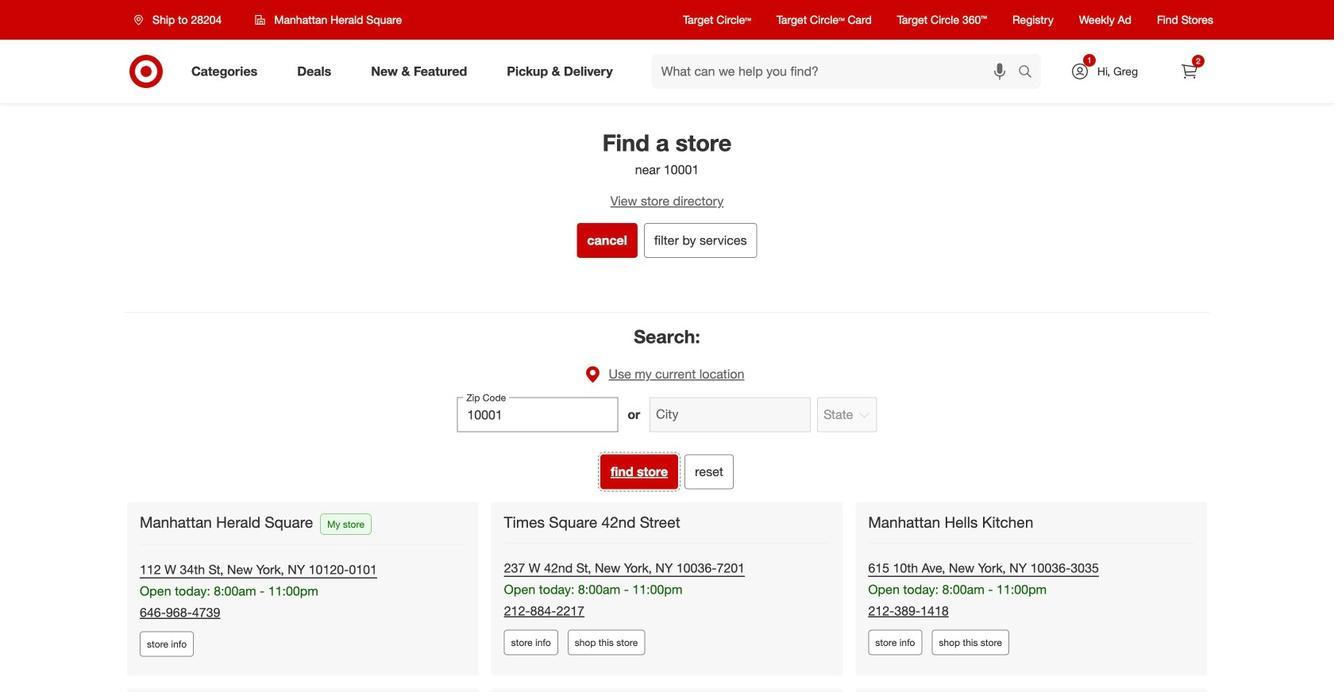 Task type: vqa. For each thing, say whether or not it's contained in the screenshot.
text box
yes



Task type: locate. For each thing, give the bounding box(es) containing it.
None text field
[[457, 398, 618, 433]]

None text field
[[650, 398, 811, 433]]



Task type: describe. For each thing, give the bounding box(es) containing it.
What can we help you find? suggestions appear below search field
[[652, 54, 1022, 89]]



